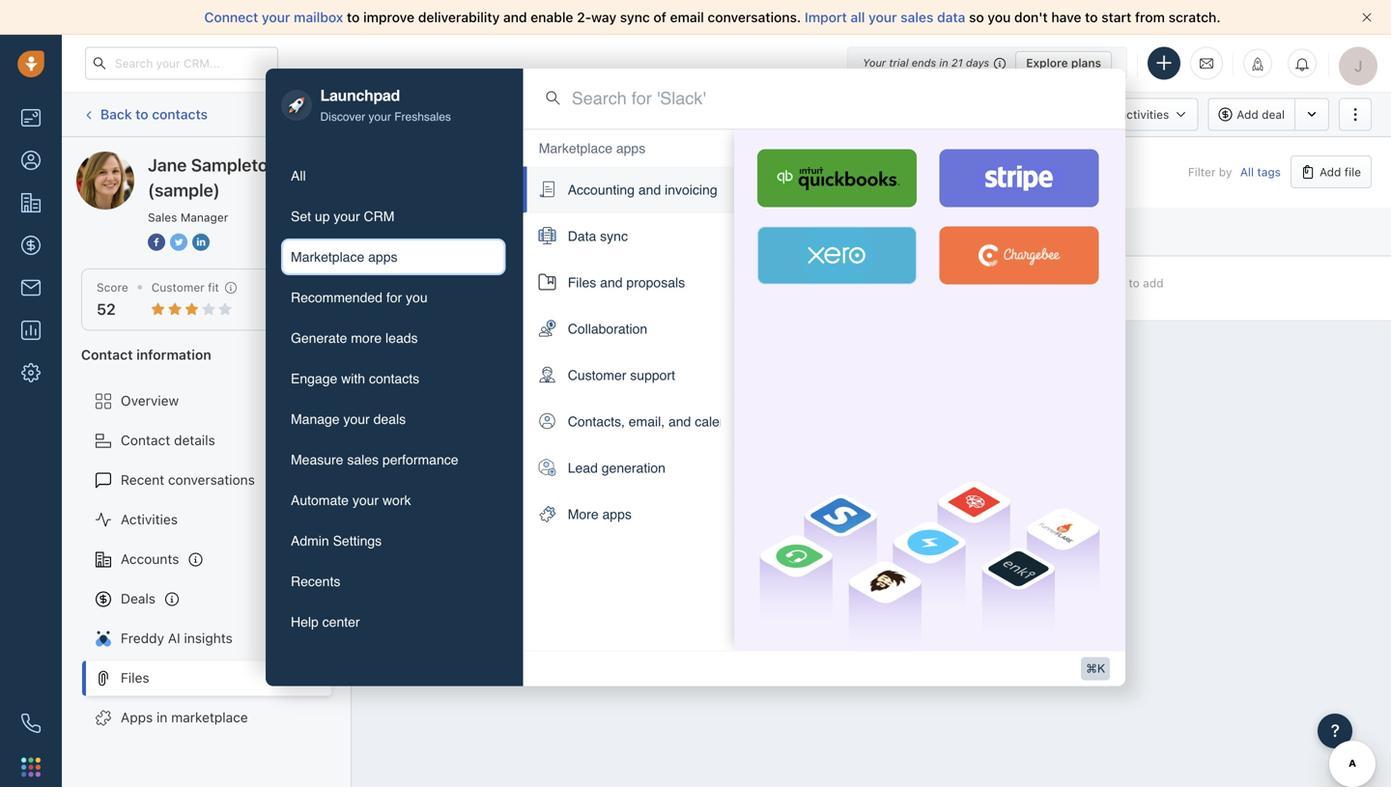 Task type: vqa. For each thing, say whether or not it's contained in the screenshot.
Measure sales performance button
yes



Task type: describe. For each thing, give the bounding box(es) containing it.
recent
[[121, 472, 164, 488]]

1 vertical spatial days
[[1006, 282, 1031, 295]]

add for add deal
[[1238, 108, 1259, 121]]

freshsales
[[395, 110, 451, 123]]

scratch.
[[1169, 9, 1221, 25]]

3
[[995, 282, 1003, 295]]

updates available. click to refresh. link
[[613, 96, 841, 132]]

3 days ago
[[995, 282, 1055, 295]]

size
[[915, 226, 938, 237]]

1 - from the left
[[891, 282, 897, 295]]

files for files and proposals
[[568, 275, 597, 290]]

Search your CRM... text field
[[85, 47, 278, 80]]

manage your deals
[[291, 412, 406, 427]]

marketplace inside "list of options" list box
[[539, 141, 613, 156]]

engage
[[291, 371, 338, 386]]

your trial ends in 21 days
[[863, 57, 990, 69]]

john
[[683, 282, 710, 295]]

customer support
[[568, 368, 676, 383]]

settings
[[333, 533, 382, 549]]

help center button
[[281, 604, 506, 641]]

list of options list box
[[524, 129, 747, 538]]

lead
[[568, 461, 598, 476]]

so
[[970, 9, 985, 25]]

back to contacts link
[[81, 99, 209, 130]]

to right "how"
[[444, 280, 455, 293]]

from
[[1136, 9, 1166, 25]]

to left add at the right
[[1129, 276, 1140, 290]]

ends
[[912, 57, 937, 69]]

customer for customer fit
[[151, 281, 205, 294]]

back to contacts
[[101, 106, 208, 122]]

accounting and invoicing
[[568, 182, 718, 198]]

21
[[952, 57, 963, 69]]

your right all
[[869, 9, 898, 25]]

available.
[[690, 107, 741, 121]]

admin settings
[[291, 533, 382, 549]]

by
[[1220, 165, 1233, 179]]

help center
[[291, 615, 360, 630]]

explore
[[1027, 56, 1069, 70]]

file size
[[891, 226, 938, 237]]

phone image
[[21, 714, 41, 734]]

email
[[670, 9, 704, 25]]

0 vertical spatial click
[[744, 107, 771, 121]]

collaboration
[[568, 321, 648, 337]]

to right files
[[524, 280, 535, 293]]

accounts
[[121, 552, 179, 567]]

deals
[[374, 412, 406, 427]]

and left invoicing
[[639, 182, 661, 198]]

refresh.
[[789, 107, 831, 121]]

how
[[416, 280, 440, 293]]

phone element
[[12, 705, 50, 743]]

press-command-k-to-open-and-close element
[[1082, 658, 1111, 681]]

smith
[[713, 282, 745, 295]]

marketplace apps heading inside "list of options" list box
[[539, 139, 646, 158]]

sales for sales manager
[[148, 211, 177, 224]]

start
[[1102, 9, 1132, 25]]

fit
[[208, 281, 219, 294]]

and left proposals
[[600, 275, 623, 290]]

sales manager
[[148, 211, 228, 224]]

1 vertical spatial click
[[1099, 276, 1126, 290]]

marketplace apps button
[[281, 239, 506, 275]]

1 horizontal spatial all
[[1241, 165, 1255, 179]]

attach
[[458, 280, 494, 293]]

marketplace apps inside button
[[291, 249, 398, 265]]

contacts for back to contacts
[[152, 106, 208, 122]]

and right email,
[[669, 414, 691, 430]]

more apps
[[568, 507, 632, 522]]

filter
[[1189, 165, 1216, 179]]

all inside all button
[[291, 168, 306, 183]]

email image
[[1201, 55, 1214, 71]]

generate more leads button
[[281, 320, 506, 356]]

insights
[[184, 631, 233, 647]]

generation
[[602, 461, 666, 476]]

owner
[[683, 227, 721, 238]]

data
[[938, 9, 966, 25]]

add
[[1144, 276, 1164, 290]]

your left the deals in the left of the page
[[344, 412, 370, 427]]

crm
[[364, 209, 395, 224]]

close image
[[1363, 13, 1373, 22]]

52
[[97, 300, 116, 319]]

1 vertical spatial in
[[157, 710, 168, 726]]

apps inside button
[[368, 249, 398, 265]]

marketplace apps inside "list of options" list box
[[539, 141, 646, 156]]

files for files
[[121, 670, 149, 686]]

your left mailbox
[[262, 9, 290, 25]]

freshworks switcher image
[[21, 758, 41, 777]]

invoicing
[[665, 182, 718, 198]]

recommended
[[291, 290, 383, 305]]

measure
[[291, 452, 344, 468]]

accounting
[[568, 182, 635, 198]]

marketplace inside 'marketplace apps' button
[[291, 249, 365, 265]]

connect your mailbox to improve deliverability and enable 2-way sync of email conversations. import all your sales data so you don't have to start from scratch.
[[204, 9, 1221, 25]]

apps
[[121, 710, 153, 726]]

to right back
[[136, 106, 148, 122]]

overview
[[121, 393, 179, 409]]

with
[[341, 371, 365, 386]]

score 52
[[97, 281, 128, 319]]

more
[[568, 507, 599, 522]]

tab list containing all
[[281, 157, 506, 641]]

you inside button
[[406, 290, 428, 305]]

--
[[891, 282, 902, 295]]

admin
[[291, 533, 329, 549]]

import all your sales data link
[[805, 9, 970, 25]]

jane sampleton (sample)
[[148, 155, 278, 201]]

engage with contacts button
[[281, 360, 506, 397]]

⌘ k
[[1086, 663, 1106, 676]]

explore plans link
[[1016, 51, 1113, 74]]

(sample)
[[148, 180, 220, 201]]

contacts, email, and calendar
[[568, 414, 747, 430]]

facebook circled image
[[148, 232, 165, 253]]



Task type: locate. For each thing, give the bounding box(es) containing it.
contacts for engage with contacts
[[369, 371, 420, 386]]

sales inside button
[[347, 452, 379, 468]]

add for add file
[[1320, 165, 1342, 179]]

sync left of
[[620, 9, 650, 25]]

1 vertical spatial sync
[[600, 229, 628, 244]]

how to attach files to contacts?
[[416, 280, 593, 293]]

1 vertical spatial contact
[[121, 433, 170, 449]]

0 horizontal spatial in
[[157, 710, 168, 726]]

file left type
[[787, 227, 808, 238]]

contact up recent on the left of the page
[[121, 433, 170, 449]]

updates available. click to refresh.
[[641, 107, 831, 121]]

0 horizontal spatial you
[[406, 290, 428, 305]]

1 horizontal spatial customer
[[568, 368, 627, 383]]

recents
[[291, 574, 341, 589]]

added on
[[995, 227, 1048, 238]]

back
[[101, 106, 132, 122]]

1 vertical spatial add
[[1320, 165, 1342, 179]]

conversations
[[168, 472, 255, 488]]

recents button
[[281, 563, 506, 600]]

recent conversations
[[121, 472, 255, 488]]

0 horizontal spatial customer
[[151, 281, 205, 294]]

file left size
[[891, 226, 912, 237]]

0 vertical spatial contacts
[[152, 106, 208, 122]]

recommended for you button
[[281, 279, 506, 316]]

menu
[[735, 130, 1126, 651]]

0 vertical spatial sync
[[620, 9, 650, 25]]

0 horizontal spatial click
[[744, 107, 771, 121]]

add file
[[1320, 165, 1362, 179]]

contact for contact details
[[121, 433, 170, 449]]

enable
[[531, 9, 574, 25]]

0 vertical spatial you
[[988, 9, 1011, 25]]

0 horizontal spatial days
[[967, 57, 990, 69]]

click
[[744, 107, 771, 121], [1099, 276, 1126, 290]]

add left "deal"
[[1238, 108, 1259, 121]]

your down launchpad
[[369, 110, 391, 123]]

file for file size
[[891, 226, 912, 237]]

launchpad discover your freshsales
[[320, 86, 451, 123]]

1 horizontal spatial days
[[1006, 282, 1031, 295]]

tags
[[1258, 165, 1282, 179]]

contact down 52 button
[[81, 347, 133, 363]]

1 vertical spatial sales
[[148, 211, 177, 224]]

freddy
[[121, 631, 164, 647]]

for
[[386, 290, 402, 305]]

all up set
[[291, 168, 306, 183]]

your
[[262, 9, 290, 25], [869, 9, 898, 25], [369, 110, 391, 123], [334, 209, 360, 224], [344, 412, 370, 427], [353, 493, 379, 508]]

add inside button
[[1320, 165, 1342, 179]]

0 horizontal spatial sales
[[347, 452, 379, 468]]

score
[[97, 281, 128, 294]]

tags
[[1099, 226, 1126, 237]]

customer for customer support
[[568, 368, 627, 383]]

1 horizontal spatial sales
[[901, 9, 934, 25]]

file for file type
[[787, 227, 808, 238]]

1 vertical spatial sales
[[347, 452, 379, 468]]

1 horizontal spatial file
[[891, 226, 912, 237]]

1 horizontal spatial sales
[[1088, 108, 1118, 121]]

all right by
[[1241, 165, 1255, 179]]

files down data
[[568, 275, 597, 290]]

add left file
[[1320, 165, 1342, 179]]

1 vertical spatial you
[[406, 290, 428, 305]]

sales up the facebook circled image
[[148, 211, 177, 224]]

calendar
[[695, 414, 747, 430]]

customer left the fit
[[151, 281, 205, 294]]

0 horizontal spatial contacts
[[152, 106, 208, 122]]

link
[[787, 282, 810, 295]]

files inside "list of options" list box
[[568, 275, 597, 290]]

1 vertical spatial files
[[121, 670, 149, 686]]

contacts
[[152, 106, 208, 122], [369, 371, 420, 386]]

files up apps
[[121, 670, 149, 686]]

manage
[[291, 412, 340, 427]]

linkedin circled image
[[192, 232, 210, 253]]

apps in marketplace
[[121, 710, 248, 726]]

1 horizontal spatial you
[[988, 9, 1011, 25]]

marketplace apps heading
[[539, 139, 646, 158], [539, 139, 646, 158]]

sampleton
[[191, 155, 278, 175]]

file
[[1345, 165, 1362, 179]]

updates
[[641, 107, 687, 121]]

files
[[497, 280, 520, 293]]

sync
[[620, 9, 650, 25], [600, 229, 628, 244]]

contact for contact information
[[81, 347, 133, 363]]

you right for
[[406, 290, 428, 305]]

your inside button
[[334, 209, 360, 224]]

you right so
[[988, 9, 1011, 25]]

0 horizontal spatial sales
[[148, 211, 177, 224]]

add inside button
[[1238, 108, 1259, 121]]

marketplace apps
[[539, 141, 646, 156], [539, 141, 646, 156], [291, 249, 398, 265]]

plans
[[1072, 56, 1102, 70]]

up
[[315, 209, 330, 224]]

customer inside "list of options" list box
[[568, 368, 627, 383]]

0 vertical spatial customer
[[151, 281, 205, 294]]

contact
[[81, 347, 133, 363], [121, 433, 170, 449]]

1 horizontal spatial files
[[568, 275, 597, 290]]

sales left data
[[901, 9, 934, 25]]

your right up
[[334, 209, 360, 224]]

help
[[291, 615, 319, 630]]

performance
[[383, 452, 459, 468]]

twitter circled image
[[170, 232, 188, 253]]

click left add at the right
[[1099, 276, 1126, 290]]

activities
[[1121, 108, 1170, 121]]

and left enable
[[504, 9, 527, 25]]

1 vertical spatial contacts
[[369, 371, 420, 386]]

tab list
[[281, 157, 506, 641]]

contacts inside back to contacts link
[[152, 106, 208, 122]]

your inside the launchpad discover your freshsales
[[369, 110, 391, 123]]

connect your mailbox link
[[204, 9, 347, 25]]

information
[[136, 347, 211, 363]]

email button
[[605, 98, 674, 131]]

manager
[[181, 211, 228, 224]]

1 horizontal spatial in
[[940, 57, 949, 69]]

1 vertical spatial customer
[[568, 368, 627, 383]]

to right mailbox
[[347, 9, 360, 25]]

sync inside "list of options" list box
[[600, 229, 628, 244]]

add deal button
[[1209, 98, 1295, 131]]

customer
[[151, 281, 205, 294], [568, 368, 627, 383]]

automate your work button
[[281, 482, 506, 519]]

leads
[[386, 330, 418, 346]]

0 vertical spatial sales
[[1088, 108, 1118, 121]]

generate
[[291, 330, 347, 346]]

0 vertical spatial days
[[967, 57, 990, 69]]

contacts down generate more leads 'button'
[[369, 371, 420, 386]]

proposals
[[627, 275, 685, 290]]

improve
[[363, 9, 415, 25]]

52 button
[[97, 300, 116, 319]]

generate more leads
[[291, 330, 418, 346]]

automate
[[291, 493, 349, 508]]

work
[[383, 493, 411, 508]]

filter by all tags
[[1189, 165, 1282, 179]]

sales for sales activities
[[1088, 108, 1118, 121]]

to left start
[[1086, 9, 1099, 25]]

1 file from the left
[[891, 226, 912, 237]]

john smith
[[683, 282, 745, 295]]

1 horizontal spatial click
[[1099, 276, 1126, 290]]

to left refresh.
[[775, 107, 786, 121]]

ai
[[168, 631, 180, 647]]

contacts inside engage with contacts button
[[369, 371, 420, 386]]

set up your crm
[[291, 209, 395, 224]]

admin settings button
[[281, 523, 506, 559]]

days right 3
[[1006, 282, 1031, 295]]

sync right data
[[600, 229, 628, 244]]

0 vertical spatial contact
[[81, 347, 133, 363]]

days right 21
[[967, 57, 990, 69]]

2 file from the left
[[787, 227, 808, 238]]

your left work
[[353, 493, 379, 508]]

0 vertical spatial sales
[[901, 9, 934, 25]]

measure sales performance
[[291, 452, 459, 468]]

1 horizontal spatial contacts
[[369, 371, 420, 386]]

contact details
[[121, 433, 215, 449]]

1 horizontal spatial add
[[1320, 165, 1342, 179]]

0 horizontal spatial file
[[787, 227, 808, 238]]

contacts down search your crm... text field
[[152, 106, 208, 122]]

0 vertical spatial add
[[1238, 108, 1259, 121]]

activities
[[121, 512, 178, 528]]

click right available.
[[744, 107, 771, 121]]

customer up contacts,
[[568, 368, 627, 383]]

0 horizontal spatial all
[[291, 168, 306, 183]]

sales up automate your work
[[347, 452, 379, 468]]

engage with contacts
[[291, 371, 420, 386]]

apps
[[617, 141, 646, 156], [617, 141, 646, 156], [368, 249, 398, 265], [603, 507, 632, 522]]

sales left activities
[[1088, 108, 1118, 121]]

mailbox
[[294, 9, 343, 25]]

Search for 'Slack' field
[[572, 86, 1103, 111]]

more
[[351, 330, 382, 346]]

0 vertical spatial files
[[568, 275, 597, 290]]

2 - from the left
[[897, 282, 902, 295]]

contacts?
[[538, 280, 593, 293]]

center
[[323, 615, 360, 630]]

0 horizontal spatial add
[[1238, 108, 1259, 121]]

0 vertical spatial in
[[940, 57, 949, 69]]

in right apps
[[157, 710, 168, 726]]

0 horizontal spatial files
[[121, 670, 149, 686]]

manage your deals button
[[281, 401, 506, 438]]

all
[[851, 9, 866, 25]]

in left 21
[[940, 57, 949, 69]]

all
[[1241, 165, 1255, 179], [291, 168, 306, 183]]

set up your crm button
[[281, 198, 506, 235]]

in
[[940, 57, 949, 69], [157, 710, 168, 726]]

on
[[1033, 227, 1048, 238]]

discover
[[320, 110, 366, 123]]



